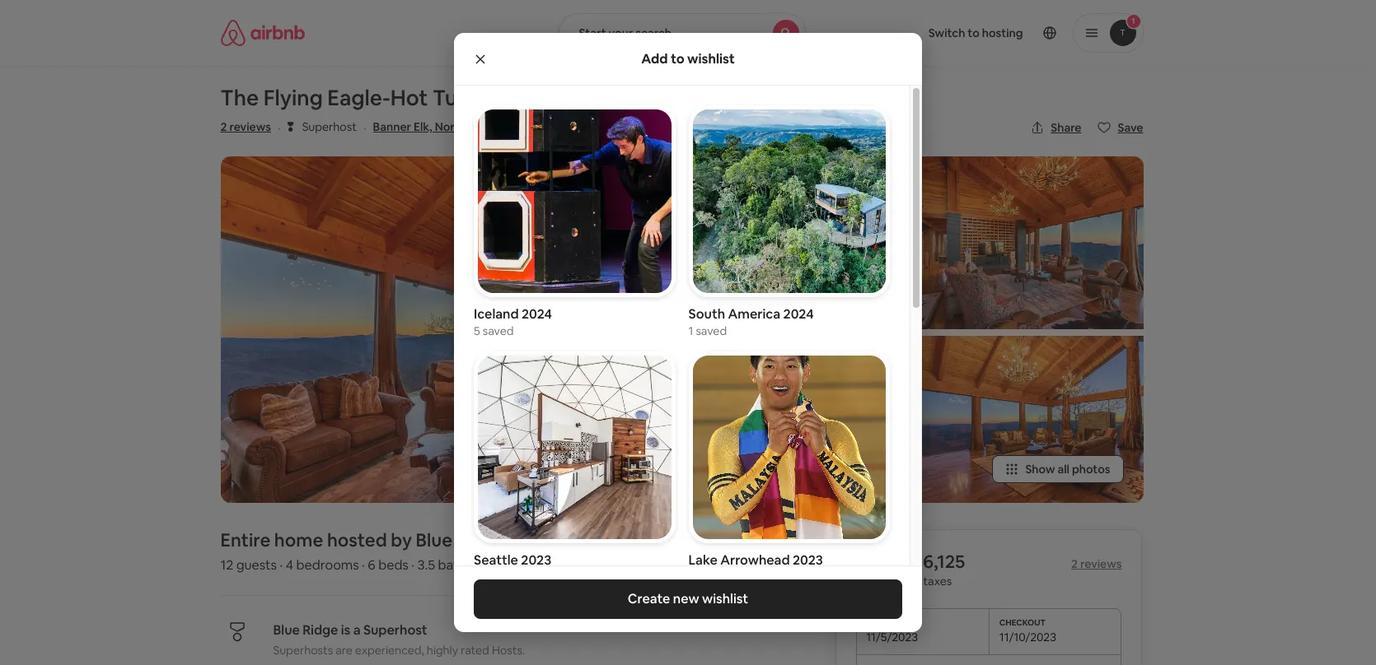 Task type: describe. For each thing, give the bounding box(es) containing it.
wishlist for south america 2024, 1 saved group
[[688, 105, 890, 338]]

tub,
[[433, 84, 476, 112]]

blue ridge
[[416, 529, 505, 552]]

$7,013 $6,125 total before taxes
[[856, 550, 965, 589]]

3.5
[[417, 557, 435, 574]]

saved inside south america 2024 1 saved
[[696, 324, 727, 338]]

arrowhead
[[720, 552, 790, 569]]

hosts.
[[492, 643, 525, 658]]

lake
[[688, 552, 717, 569]]

seattle
[[474, 552, 518, 569]]

add to wishlist dialog
[[454, 33, 922, 666]]

create new wishlist button
[[474, 580, 902, 620]]

iceland
[[474, 306, 519, 323]]

blue ridge is a superhost superhosts are experienced, highly rated hosts.
[[273, 622, 525, 658]]

2 reviews ·
[[220, 119, 281, 137]]

the flying eagle-hot tub, mtn view, fireplace! image 5 image
[[919, 337, 1143, 503]]

baths
[[438, 557, 472, 574]]

2 2023 from the left
[[793, 552, 823, 569]]

to
[[671, 50, 684, 67]]

wishlist for create new wishlist
[[702, 591, 748, 608]]

blue
[[273, 622, 300, 639]]

· left 4
[[280, 557, 283, 574]]

is
[[341, 622, 350, 639]]

1
[[688, 324, 693, 338]]

new
[[673, 591, 699, 608]]

1 horizontal spatial 2 reviews button
[[1071, 557, 1122, 572]]

rated
[[461, 643, 489, 658]]

guests
[[236, 557, 277, 574]]

the flying eagle-hot tub, mtn view, fireplace! image 2 image
[[688, 157, 913, 330]]

show
[[1025, 462, 1055, 477]]

2024 inside iceland 2024 5 saved
[[522, 306, 552, 323]]

south
[[688, 306, 725, 323]]

highly
[[427, 643, 458, 658]]

profile element
[[825, 0, 1143, 66]]

the flying eagle-hot tub, mtn view, fireplace! image 4 image
[[919, 157, 1143, 330]]

start your search
[[579, 26, 672, 40]]

reviews for 2 reviews
[[1080, 557, 1122, 572]]

5
[[474, 324, 480, 338]]

$6,125
[[912, 550, 965, 573]]

america
[[728, 306, 780, 323]]

all
[[1058, 462, 1069, 477]]

the
[[220, 84, 259, 112]]

0 vertical spatial 2 reviews button
[[220, 119, 271, 135]]

superhosts
[[273, 643, 333, 658]]

are
[[336, 643, 353, 658]]

start your search button
[[558, 13, 805, 53]]

hosted
[[327, 529, 387, 552]]

saved inside iceland 2024 5 saved
[[483, 324, 514, 338]]

share button
[[1024, 114, 1088, 142]]

wishlist for add to wishlist
[[687, 50, 735, 67]]

carolina,
[[469, 119, 517, 134]]

north
[[435, 119, 467, 134]]

2 for 2 reviews
[[1071, 557, 1078, 572]]

󰀃
[[287, 119, 294, 134]]

save button
[[1091, 114, 1150, 142]]

wishlist for iceland 2024, 5 saved group
[[474, 105, 675, 338]]

states
[[558, 119, 593, 134]]

photos
[[1072, 462, 1110, 477]]

the flying eagle-hot tub, mtn view, fireplace! image 1 image
[[220, 157, 682, 503]]

mtn
[[480, 84, 520, 112]]

a
[[353, 622, 361, 639]]

create
[[628, 591, 670, 608]]



Task type: locate. For each thing, give the bounding box(es) containing it.
0 horizontal spatial 2
[[220, 119, 227, 134]]

south america 2024 1 saved
[[688, 306, 814, 338]]

0 horizontal spatial 2024
[[522, 306, 552, 323]]

$7,013
[[856, 550, 908, 573]]

hot
[[390, 84, 428, 112]]

1 horizontal spatial 2023
[[793, 552, 823, 569]]

saved down south
[[696, 324, 727, 338]]

1 saved from the left
[[483, 324, 514, 338]]

2 reviews
[[1071, 557, 1122, 572]]

add
[[641, 50, 668, 67]]

· left 6
[[362, 557, 365, 574]]

· left 3.5
[[411, 557, 414, 574]]

by
[[391, 529, 412, 552]]

2023
[[521, 552, 551, 569], [793, 552, 823, 569]]

wishlist inside button
[[702, 591, 748, 608]]

·
[[278, 119, 281, 137], [363, 119, 366, 137], [280, 557, 283, 574], [362, 557, 365, 574], [411, 557, 414, 574]]

saved down iceland at the left top of the page
[[483, 324, 514, 338]]

banner
[[373, 119, 411, 134]]

entire
[[220, 529, 270, 552]]

bedrooms
[[296, 557, 359, 574]]

reviews inside '2 reviews ·'
[[229, 119, 271, 134]]

saved
[[483, 324, 514, 338], [696, 324, 727, 338]]

search
[[635, 26, 672, 40]]

1 vertical spatial wishlist
[[702, 591, 748, 608]]

2 saved from the left
[[696, 324, 727, 338]]

1 vertical spatial 2 reviews button
[[1071, 557, 1122, 572]]

wishlist for lake arrowhead 2023, dates for any weekend, 2 saved group
[[688, 352, 890, 600]]

united
[[519, 119, 556, 134]]

ridge
[[303, 622, 338, 639]]

the flying eagle-hot tub, mtn view, fireplace!
[[220, 84, 681, 112]]

12
[[220, 557, 233, 574]]

home
[[274, 529, 323, 552]]

6
[[368, 557, 375, 574]]

2024 right iceland at the left top of the page
[[522, 306, 552, 323]]

1 vertical spatial 2
[[1071, 557, 1078, 572]]

iceland 2024 5 saved
[[474, 306, 552, 338]]

0 horizontal spatial saved
[[483, 324, 514, 338]]

2024 inside south america 2024 1 saved
[[783, 306, 814, 323]]

flying
[[263, 84, 323, 112]]

1 2024 from the left
[[522, 306, 552, 323]]

1 horizontal spatial 2
[[1071, 557, 1078, 572]]

11/10/2023
[[999, 630, 1056, 645]]

2023 right arrowhead
[[793, 552, 823, 569]]

superhost up experienced, at the left bottom of the page
[[363, 622, 427, 639]]

wishlist for seattle 2023, 5 saved group
[[474, 352, 675, 585]]

0 vertical spatial superhost
[[302, 119, 357, 134]]

2 reviews button
[[220, 119, 271, 135], [1071, 557, 1122, 572]]

· banner elk, north carolina, united states
[[363, 119, 593, 137]]

0 horizontal spatial superhost
[[302, 119, 357, 134]]

reviews
[[229, 119, 271, 134], [1080, 557, 1122, 572]]

show all photos button
[[992, 455, 1123, 484]]

banner elk, north carolina, united states button
[[373, 117, 593, 137]]

wishlist right new
[[702, 591, 748, 608]]

4
[[286, 557, 293, 574]]

wishlist right to at top
[[687, 50, 735, 67]]

seattle 2023
[[474, 552, 551, 569]]

1 horizontal spatial saved
[[696, 324, 727, 338]]

1 vertical spatial superhost
[[363, 622, 427, 639]]

total
[[856, 574, 883, 589]]

view,
[[525, 84, 579, 112]]

1 2023 from the left
[[521, 552, 551, 569]]

share
[[1051, 120, 1081, 135]]

2024
[[522, 306, 552, 323], [783, 306, 814, 323]]

experienced,
[[355, 643, 424, 658]]

blue ridge is a superhost. learn more about blue ridge. image
[[713, 530, 759, 576], [713, 530, 759, 576]]

· left 󰀃
[[278, 119, 281, 137]]

2
[[220, 119, 227, 134], [1071, 557, 1078, 572]]

add to wishlist
[[641, 50, 735, 67]]

0 vertical spatial wishlist
[[687, 50, 735, 67]]

2 2024 from the left
[[783, 306, 814, 323]]

entire home hosted by blue ridge 12 guests · 4 bedrooms · 6 beds · 3.5 baths
[[220, 529, 505, 574]]

superhost right 󰀃
[[302, 119, 357, 134]]

beds
[[378, 557, 408, 574]]

your
[[609, 26, 633, 40]]

Start your search search field
[[558, 13, 805, 53]]

0 horizontal spatial reviews
[[229, 119, 271, 134]]

0 horizontal spatial 2 reviews button
[[220, 119, 271, 135]]

0 horizontal spatial 2023
[[521, 552, 551, 569]]

0 vertical spatial 2
[[220, 119, 227, 134]]

· left banner
[[363, 119, 366, 137]]

2 inside '2 reviews ·'
[[220, 119, 227, 134]]

create new wishlist
[[628, 591, 748, 608]]

superhost inside blue ridge is a superhost superhosts are experienced, highly rated hosts.
[[363, 622, 427, 639]]

eagle-
[[327, 84, 390, 112]]

reviews for 2 reviews ·
[[229, 119, 271, 134]]

0 vertical spatial reviews
[[229, 119, 271, 134]]

save
[[1118, 120, 1143, 135]]

1 horizontal spatial reviews
[[1080, 557, 1122, 572]]

fireplace!
[[584, 84, 681, 112]]

11/5/2023
[[866, 630, 918, 645]]

1 horizontal spatial 2024
[[783, 306, 814, 323]]

start
[[579, 26, 606, 40]]

the flying eagle-hot tub, mtn view, fireplace! image 3 image
[[688, 337, 913, 503]]

1 vertical spatial reviews
[[1080, 557, 1122, 572]]

wishlist
[[687, 50, 735, 67], [702, 591, 748, 608]]

2023 right seattle
[[521, 552, 551, 569]]

superhost
[[302, 119, 357, 134], [363, 622, 427, 639]]

taxes
[[923, 574, 952, 589]]

elk,
[[414, 119, 432, 134]]

2 for 2 reviews ·
[[220, 119, 227, 134]]

before
[[885, 574, 921, 589]]

lake arrowhead 2023
[[688, 552, 823, 569]]

1 horizontal spatial superhost
[[363, 622, 427, 639]]

2024 right america
[[783, 306, 814, 323]]

show all photos
[[1025, 462, 1110, 477]]



Task type: vqa. For each thing, say whether or not it's contained in the screenshot.
Create new wishlist Wishlist
yes



